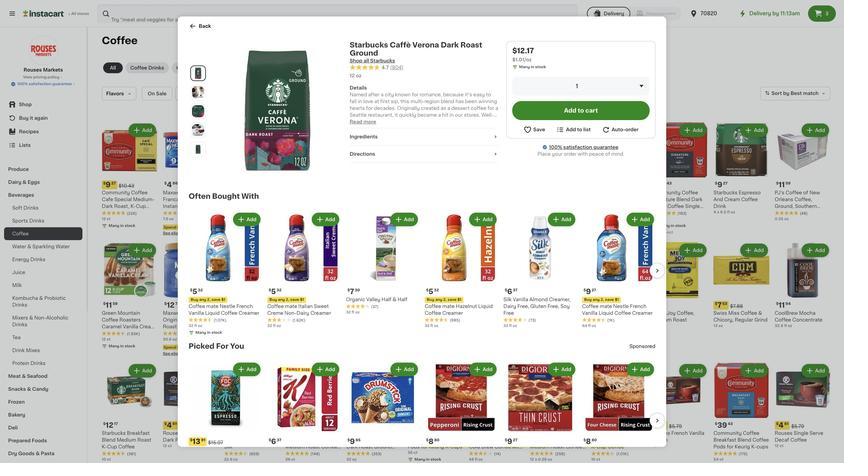 Task type: vqa. For each thing, say whether or not it's contained in the screenshot.


Task type: describe. For each thing, give the bounding box(es) containing it.
1 field
[[513, 76, 650, 95]]

snacks
[[8, 387, 26, 392]]

prepared foods
[[8, 439, 47, 443]]

$1 for (1.62k)
[[300, 298, 304, 301]]

13 up 85
[[359, 422, 364, 426]]

named after a city known for romance, because it's easy to fall in love at first sip, this multi-region blend has been winning hearts for decades. originally created as a dessert coffee for a seattle restaurant, it quickly became a hit in our stores. well- balanced and rich with flavors of dark cocoa and caramelized sugar, it pairs perfectly with anything chocolate. nestlé uses starbucks trademarks under license
[[350, 92, 498, 138]]

save for (985)
[[448, 298, 457, 301]]

ground inside community coffee café special medium dark roast ground coffee
[[374, 445, 392, 449]]

spend $32, save $5 see eligible items for 12
[[163, 346, 201, 356]]

dairy inside coffee mate italian sweet creme non-dairy creamer
[[297, 311, 309, 315]]

32 up coffee mate hazelnut liquid coffee creamer
[[434, 288, 439, 292]]

a right the as
[[448, 106, 450, 111]]

serve inside pj's coffee of new orleans coffee, ground, southern wedding cake, single serve cups
[[775, 218, 789, 222]]

because
[[443, 92, 464, 97]]

blend inside community coffee signature blend dark roast coffee single serve cups
[[677, 197, 691, 202]]

10 ct for k-
[[591, 458, 601, 462]]

view
[[23, 75, 32, 79]]

12 ct for community coffee cafe special medium- dark roast, k-cup pods
[[102, 217, 111, 221]]

save for (1k)
[[605, 298, 614, 301]]

k- inside green mountain coffee roasters caramel vanilla cream k-cup pods
[[102, 331, 107, 336]]

oz inside coolbrew mocha coffee concentrate 33.8 fl oz
[[788, 324, 793, 328]]

for
[[216, 342, 229, 350]]

32 for silk vanilla almond creamer, dairy free, gluten free, soy free
[[504, 324, 508, 328]]

rouses markets link
[[24, 35, 63, 73]]

recipes
[[19, 129, 39, 134]]

spend for 12
[[164, 346, 176, 349]]

region
[[425, 99, 440, 104]]

0 horizontal spatial 39
[[657, 181, 666, 188]]

ground, inside pj's coffee of new orleans coffee, ground, southern wedding cake, single serve cups
[[775, 204, 794, 209]]

community coffee café special medium dark roast ground coffee
[[347, 431, 397, 456]]

shop inside the starbucks caffè verona dark roast ground shop all starbucks
[[350, 58, 363, 63]]

stōk not too sweet black cold brew coffee
[[591, 311, 640, 329]]

1 free, from the left
[[518, 304, 529, 309]]

romance,
[[420, 92, 442, 97]]

service type group
[[587, 7, 682, 20]]

drink mixes
[[12, 348, 40, 353]]

$1 for (985)
[[458, 298, 462, 301]]

4 down '$ 7 30'
[[351, 302, 356, 309]]

silk inside silk vanilla almond creamer, dairy free, gluten free, soy free
[[504, 297, 512, 302]]

order inside button
[[626, 127, 639, 132]]

buy any 2, save $1 for (1k)
[[584, 298, 619, 301]]

back
[[199, 23, 211, 28]]

by
[[773, 11, 780, 16]]

2 80 from the left
[[592, 438, 597, 442]]

roast inside the starbucks caffè verona dark roast ground shop all starbucks
[[461, 41, 483, 48]]

& inside coffee filters & accessories link
[[409, 66, 413, 70]]

save button
[[524, 125, 545, 134]]

k- inside starbucks pike place roast medium roast k-cup coffee
[[591, 445, 597, 449]]

roast inside community coffee signature blend dark roast coffee single serve cups
[[653, 204, 667, 209]]

french for 5
[[237, 304, 253, 309]]

4 up rouses single serve dark roast coffee 12 ct
[[167, 422, 172, 429]]

enlarge coffee starbucks caffè verona dark roast ground angle_right (opens in a new tab) image
[[192, 105, 204, 117]]

dark inside community coffee signature blend dark roast coffee single serve cups
[[692, 197, 703, 202]]

it's
[[465, 92, 472, 97]]

save down the (329)
[[186, 346, 195, 349]]

uses
[[482, 126, 494, 131]]

lists
[[19, 143, 31, 148]]

1 vertical spatial 37
[[277, 438, 282, 442]]

1 horizontal spatial guarantee
[[594, 145, 619, 149]]

decaf inside rouses single serve decaf coffee 12 ct
[[775, 438, 790, 443]]

single inside rouses coffee, ground, espresso blend, single serve cups
[[363, 324, 378, 329]]

cups for community coffee breakfast blend coffee pods for keurig k-cups
[[757, 445, 769, 449]]

roast inside starbucks breakfast blend medium roast k-cup coffee
[[137, 438, 151, 443]]

mate for (1.07k)
[[206, 304, 219, 309]]

$ 11 59 for green
[[103, 302, 118, 309]]

dark inside community coffee café special medium dark roast ground coffee
[[347, 445, 358, 449]]

brew inside stōk not too sweet black cold brew coffee
[[618, 318, 630, 322]]

international delight caramel macchiato iced coffee
[[224, 311, 273, 329]]

$32, for 12
[[177, 346, 185, 349]]

(659)
[[249, 452, 260, 456]]

buy any 2, save $1 for (1.07k)
[[191, 298, 225, 301]]

starbucks caffè verona dark roast ground shop all starbucks
[[350, 41, 483, 63]]

pods inside community coffee café special® decaf coffee pods for keurig k-cups
[[487, 324, 499, 329]]

2, for (1.62k)
[[286, 298, 289, 301]]

mate for (985)
[[443, 304, 455, 309]]

been
[[465, 99, 478, 104]]

pricing
[[33, 75, 47, 79]]

0 horizontal spatial 54 ct
[[530, 217, 540, 221]]

$ 5 32 for coffee mate italian sweet creme non-dairy creamer
[[269, 288, 282, 295]]

$ 9 27 up and
[[715, 181, 728, 188]]

ground coffee
[[219, 66, 256, 70]]

1 vertical spatial 39
[[718, 422, 727, 429]]

meat & seafood
[[8, 374, 48, 379]]

0 horizontal spatial 54
[[530, 217, 535, 221]]

x for 4 x 6.5 fl oz
[[289, 211, 291, 214]]

$ 12 17 for starbucks pike place roast medium roast k-cup coffee
[[593, 422, 608, 429]]

0 horizontal spatial it
[[30, 116, 33, 120]]

100% satisfaction guarantee button
[[11, 80, 76, 87]]

coffee mate nestle french vanilla liquid coffee creamer for 9
[[582, 304, 653, 315]]

house for 4
[[184, 191, 199, 195]]

dairy & eggs
[[8, 180, 40, 185]]

32 up the the
[[198, 288, 203, 292]]

$ 11 59 for pj's
[[776, 181, 791, 188]]

mixers
[[12, 316, 28, 320]]

$ 27 83 for community coffee breakfast blend medium roast coffee single serve cups
[[287, 422, 304, 429]]

k- inside community coffee cafe special medium- dark roast, k-cup pods
[[131, 204, 136, 209]]

sponsored badge image for 36 ct
[[591, 231, 612, 235]]

fl inside starbucks espresso and cream coffee drink 4 x 6.5 fl oz
[[728, 211, 730, 214]]

dark inside the starbucks caffè verona dark roast ground shop all starbucks
[[441, 41, 459, 48]]

coffee, for folgers coffee, ground, dark, black silk
[[243, 431, 261, 436]]

buy for (985)
[[427, 298, 435, 301]]

$11.94 for 100%
[[302, 304, 317, 309]]

many in stock inside button
[[353, 211, 380, 214]]

prepared
[[8, 439, 31, 443]]

$ inside $ 11 94
[[776, 302, 779, 306]]

sponsored badge image for community coffee signature blend dark roast coffee single serve cups
[[653, 231, 673, 235]]

$9.27 original price: $10.43 element for blend
[[530, 421, 586, 430]]

vanilla inside green mountain coffee roasters caramel vanilla cream k-cup pods
[[123, 324, 138, 329]]

2 water from the left
[[56, 244, 70, 249]]

(795)
[[249, 212, 259, 216]]

2 horizontal spatial 100%
[[549, 145, 562, 149]]

cold inside stōk not too sweet black cold brew coffee
[[606, 318, 617, 322]]

$1 for (1k)
[[615, 298, 619, 301]]

picked
[[189, 342, 215, 350]]

perfectly
[[383, 126, 405, 131]]

2, for (1k)
[[601, 298, 604, 301]]

cafe-
[[184, 197, 198, 202]]

eligible for 4
[[171, 232, 185, 235]]

francais
[[163, 197, 183, 202]]

community inside community coffee breakfast blend medium roast ground coffee
[[530, 311, 558, 316]]

(37)
[[371, 305, 379, 309]]

item carousel region containing 5
[[189, 208, 665, 339]]

quickly
[[399, 113, 416, 117]]

5 for coffee mate nestle french vanilla liquid coffee creamer
[[193, 288, 197, 295]]

coffee inside pj's coffee of new orleans coffee, ground, southern wedding cake, single serve cups
[[786, 191, 802, 195]]

ground, for folgers coffee, ground, dark, black silk
[[224, 438, 243, 443]]

1 $ 8 80 from the left
[[426, 438, 440, 445]]

13 left the 91
[[193, 438, 200, 445]]

32 fl oz for silk vanilla almond creamer, dairy free, gluten free, soy free
[[504, 324, 517, 328]]

save down the mix
[[186, 225, 195, 229]]

1 vertical spatial (175)
[[739, 452, 748, 456]]

cups inside pj's coffee of new orleans coffee, ground, southern wedding cake, single serve cups
[[790, 218, 803, 222]]

$ inside $ 4 86
[[164, 182, 167, 185]]

probiotic
[[44, 296, 66, 301]]

$ 9 85
[[348, 438, 361, 445]]

view pricing policy link
[[23, 75, 64, 80]]

4 left 86 in the left of the page
[[167, 181, 172, 188]]

1 water from the left
[[12, 244, 26, 249]]

0.35 oz
[[775, 217, 789, 221]]

$15.07
[[208, 440, 223, 445]]

sports
[[12, 219, 28, 223]]

54 for 39
[[653, 217, 658, 221]]

30.6
[[163, 338, 172, 341]]

$5 for 12
[[196, 346, 201, 349]]

blend inside community coffee breakfast blend coffee pods for keurig k-cups
[[738, 438, 752, 443]]

community coffee single serve cups variety pack
[[408, 311, 454, 329]]

policy
[[48, 75, 59, 79]]

1 horizontal spatial 36 ct
[[591, 217, 601, 221]]

roast inside rouses single serve dark roast coffee 12 ct
[[175, 438, 189, 443]]

1 horizontal spatial it
[[365, 126, 368, 131]]

2 horizontal spatial 36
[[591, 217, 596, 221]]

sponsored badge image for 54 ct
[[530, 223, 551, 227]]

first
[[380, 99, 390, 104]]

hit
[[442, 113, 449, 117]]

2 48 from the top
[[469, 458, 474, 462]]

with
[[242, 192, 259, 200]]

0 horizontal spatial 36 ct
[[285, 458, 295, 462]]

cup inside green mountain coffee roasters caramel vanilla cream k-cup pods
[[107, 331, 117, 336]]

2 horizontal spatial it
[[395, 113, 398, 117]]

1 vertical spatial of
[[606, 151, 610, 156]]

product group containing 4 x 6.5 fl oz
[[285, 122, 341, 215]]

single inside rouses single serve dark roast coffee 12 ct
[[182, 431, 197, 436]]

2 vertical spatial 36
[[285, 458, 290, 462]]

coffee inside starbucks breakfast blend medium roast k-cup coffee
[[118, 445, 135, 449]]

0 vertical spatial 12 oz
[[350, 73, 362, 78]]

36 inside community coffee house blend coffee pods for keurig k-cups 36 ct
[[408, 451, 413, 455]]

to for add to list
[[577, 127, 582, 132]]

1 horizontal spatial 30
[[662, 302, 667, 306]]

2 half from the left
[[398, 297, 408, 302]]

83 for café
[[482, 302, 487, 306]]

spend $32, save $5 see eligible items for 4
[[163, 225, 201, 235]]

buy for (1.07k)
[[191, 298, 198, 301]]

cup inside community coffee cafe special medium- dark roast, k-cup pods
[[136, 204, 146, 209]]

starbucks breakfast blend medium roast k-cup coffee
[[102, 431, 151, 449]]

spend for 4
[[164, 225, 176, 229]]

$ 4 86
[[164, 181, 178, 188]]

rouses coffee, ground, espresso blend, single serve cups
[[347, 311, 392, 336]]

1 horizontal spatial 83
[[421, 422, 426, 426]]

instacart logo image
[[23, 10, 64, 18]]

best seller
[[532, 415, 549, 418]]

single inside the community coffee single serve cups variety pack
[[408, 318, 423, 322]]

starbucks for cream
[[714, 191, 738, 195]]

more
[[364, 119, 376, 124]]

$9.27 original price: $11.94 element for dark,
[[224, 421, 280, 430]]

whole
[[268, 66, 283, 70]]

0 horizontal spatial $ 6 37
[[269, 438, 282, 445]]

many inside button
[[353, 211, 364, 214]]

coffee inside green mountain coffee roasters caramel vanilla cream k-cup pods
[[102, 318, 118, 322]]

black for not
[[591, 318, 605, 322]]

4 up rouses french vanilla k-cup 12 ct
[[657, 422, 662, 429]]

stores
[[77, 12, 89, 16]]

12 inside rouses single serve dark roast coffee 12 ct
[[163, 444, 167, 448]]

cups inside the community coffee single serve cups variety pack
[[439, 318, 451, 322]]

protein drinks
[[12, 361, 46, 366]]

(804)
[[390, 65, 404, 70]]

83 for breakfast
[[299, 422, 304, 426]]

hazelnut
[[456, 304, 477, 309]]

x for 12 x 0.38 oz
[[535, 458, 537, 462]]

multi-
[[411, 99, 425, 104]]

original
[[163, 318, 182, 322]]

medium inside community coffee breakfast blend medium roast ground coffee
[[530, 324, 550, 329]]

community coffee cafe special medium- dark roast, k-cup pods
[[102, 191, 155, 216]]

cups inside community coffee café special® decaf coffee pods for keurig k-cups
[[474, 331, 486, 336]]

cup inside starbucks breakfast blend medium roast k-cup coffee
[[107, 445, 117, 449]]

0 horizontal spatial order
[[564, 151, 577, 156]]

0 horizontal spatial dairy
[[8, 180, 21, 185]]

breakfast for 27
[[285, 438, 308, 443]]

community inside the community coffee single serve cups variety pack
[[408, 311, 436, 316]]

vanilla inside rouses french vanilla k-cup 12 ct
[[689, 431, 705, 436]]

a left "hit"
[[438, 113, 441, 117]]

0 vertical spatial instant
[[327, 66, 344, 70]]

community inside community coffee café special® decaf coffee pods for keurig k-cups
[[469, 311, 497, 316]]

$ 9 27 right peppermint
[[505, 438, 518, 445]]

1 horizontal spatial 12 oz
[[408, 217, 417, 221]]

pods inside community coffee breakfast blend coffee pods for keurig k-cups
[[714, 445, 726, 449]]

snacks & candy link
[[4, 383, 82, 396]]

beverages
[[8, 193, 34, 198]]

coffee mate italian sweet creme non-dairy creamer
[[267, 304, 331, 315]]

2 free, from the left
[[548, 304, 560, 309]]

goods
[[18, 451, 35, 456]]

starbucks for medium
[[102, 431, 126, 436]]

$ 6 95
[[470, 422, 484, 429]]

special for roast,
[[114, 197, 132, 202]]

1 horizontal spatial 100% satisfaction guarantee
[[549, 145, 619, 149]]

single inside community coffee signature blend dark roast coffee single serve cups
[[685, 204, 700, 209]]

(1.01k)
[[617, 452, 629, 456]]

beverage
[[163, 211, 186, 216]]

medium inside starbucks pike place roast medium roast k-cup coffee
[[607, 438, 626, 443]]

tea
[[12, 335, 21, 340]]

drinks inside mixers & non-alcoholic drinks
[[12, 322, 27, 327]]

$ 11 94
[[776, 302, 791, 309]]

item carousel region containing 13
[[179, 358, 665, 463]]

$ inside $ 39 43
[[715, 422, 718, 426]]

10 for starbucks breakfast blend medium roast k-cup coffee
[[102, 458, 106, 462]]

2 and from the left
[[456, 119, 465, 124]]

32 fl oz for coffee mate nestle french vanilla liquid coffee creamer
[[189, 324, 202, 328]]

house for 12
[[184, 311, 199, 316]]

dark inside rouses single serve dark roast coffee 12 ct
[[163, 438, 174, 443]]

french for 9
[[630, 304, 647, 309]]

cream inside starbucks espresso and cream coffee drink 4 x 6.5 fl oz
[[725, 197, 740, 202]]

$5 for 4
[[196, 225, 201, 229]]

originally
[[397, 106, 420, 111]]

6.5 inside button
[[292, 211, 298, 214]]

$ 4 61 for rouses french vanilla k-cup
[[654, 422, 667, 429]]

espresso inside rouses coffee, ground, espresso blend, single serve cups
[[367, 318, 389, 322]]

19 for community coffee café special medium dark roast ground coffee
[[351, 422, 359, 429]]

32 for coffee mate hazelnut liquid coffee creamer
[[425, 324, 430, 328]]

community inside community coffee house blend coffee pods for keurig k-cups 36 ct
[[408, 431, 436, 436]]

$1 for (1.07k)
[[221, 298, 225, 301]]

brew inside califia farms peppermint mocha cold brew coffee with almond milk
[[482, 445, 494, 449]]

pods inside community coffee cafe special medium- dark roast, k-cup pods
[[102, 211, 114, 216]]

restaurant,
[[368, 113, 394, 117]]

oz inside button
[[303, 211, 307, 214]]

of inside named after a city known for romance, because it's easy to fall in love at first sip, this multi-region blend has been winning hearts for decades. originally created as a dessert coffee for a seattle restaurant, it quickly became a hit in our stores. well- balanced and rich with flavors of dark cocoa and caramelized sugar, it pairs perfectly with anything chocolate. nestlé uses starbucks trademarks under license
[[422, 119, 427, 124]]

caramel inside international delight caramel macchiato iced coffee
[[224, 318, 244, 322]]

17 for pike
[[604, 422, 608, 426]]

for inside community coffee café special® decaf coffee pods for keurig k-cups
[[500, 324, 507, 329]]

roast inside community coffee café special medium dark roast ground coffee
[[359, 445, 373, 449]]

creme
[[267, 311, 283, 315]]

maxwell house the original roast medium roast ground coffee
[[163, 311, 217, 329]]

soft
[[12, 206, 22, 210]]

café for 19
[[347, 438, 358, 443]]

drinks inside kombucha & probiotic drinks
[[12, 303, 27, 308]]

coffee inside maxwell house the original roast medium roast ground coffee
[[197, 324, 214, 329]]

$ 9 27 for coffee mate nestle french vanilla liquid coffee creamer
[[584, 288, 597, 295]]

decades.
[[374, 106, 396, 111]]

bakery
[[8, 413, 25, 417]]

serve inside rouses coffee, ground, espresso blend, single serve cups
[[379, 324, 392, 329]]

k- inside community coffee house blend coffee pods for keurig k-cups 36 ct
[[446, 445, 451, 449]]

blend,
[[347, 324, 362, 329]]

11 left "94"
[[779, 302, 785, 309]]

54 for $
[[714, 458, 719, 462]]

meat
[[8, 374, 21, 379]]

5 for coffee mate hazelnut liquid coffee creamer
[[429, 288, 434, 295]]

12 inside rouses french vanilla k-cup 12 ct
[[653, 444, 657, 448]]

2 horizontal spatial 7
[[718, 302, 722, 309]]

ground inside community coffee breakfast blend medium roast ground coffee
[[566, 324, 584, 329]]

delivery by 11:13am link
[[739, 10, 800, 18]]

(256)
[[555, 452, 566, 456]]

coolbrew mocha coffee concentrate 33.8 fl oz
[[775, 311, 823, 328]]

instant coffee
[[327, 66, 363, 70]]

61 for rouses coffee, ground, espresso blend, single serve cups
[[356, 302, 360, 306]]

add to cart button
[[513, 101, 650, 120]]

k- inside community coffee breakfast blend coffee pods for keurig k-cups
[[752, 445, 757, 449]]

add to list
[[566, 127, 591, 132]]

buy it again link
[[4, 111, 82, 125]]

cups for community coffee house blend coffee pods for keurig k-cups 36 ct
[[451, 445, 463, 449]]

4 inside button
[[285, 211, 288, 214]]

coffee starbucks caffè verona dark roast ground hero image
[[213, 46, 342, 175]]

0 horizontal spatial shop
[[19, 102, 32, 107]]

1 half from the left
[[382, 297, 392, 302]]

0 horizontal spatial place
[[538, 151, 551, 156]]

a left city
[[381, 92, 384, 97]]

7 for organic valley half & half
[[350, 288, 354, 295]]

rouses single serve decaf coffee 12 ct
[[775, 431, 824, 448]]

32 up creme
[[277, 288, 282, 292]]

community inside community coffee breakfast blend coffee pods for keurig k-cups
[[714, 431, 742, 436]]

100% inside 'button'
[[17, 82, 28, 86]]

$32, for 4
[[177, 225, 185, 229]]

1 vertical spatial satisfaction
[[564, 145, 593, 149]]

serve inside the community coffee single serve cups variety pack
[[424, 318, 437, 322]]

rouses for rouses markets
[[24, 68, 42, 72]]

under
[[403, 133, 417, 138]]

$ 5 32 for coffee mate nestle french vanilla liquid coffee creamer
[[190, 288, 203, 295]]

x inside starbucks espresso and cream coffee drink 4 x 6.5 fl oz
[[717, 211, 720, 214]]

ground right enlarge coffee starbucks caffè verona dark roast ground hero (opens in a new tab) image
[[219, 66, 238, 70]]

to inside named after a city known for romance, because it's easy to fall in love at first sip, this multi-region blend has been winning hearts for decades. originally created as a dessert coffee for a seattle restaurant, it quickly became a hit in our stores. well- balanced and rich with flavors of dark cocoa and caramelized sugar, it pairs perfectly with anything chocolate. nestlé uses starbucks trademarks under license
[[486, 92, 491, 97]]

in inside button
[[365, 211, 369, 214]]

license
[[418, 133, 435, 138]]

11 for pj's
[[779, 181, 785, 188]]

again
[[34, 116, 48, 120]]

0 horizontal spatial milk
[[12, 283, 22, 288]]

mate for (1k)
[[600, 304, 612, 309]]

califia
[[469, 431, 484, 436]]

$13.91 original price: $15.07 element
[[189, 437, 262, 446]]



Task type: locate. For each thing, give the bounding box(es) containing it.
coffee pods link
[[172, 62, 212, 73]]

0 horizontal spatial $ 19 13
[[348, 422, 364, 429]]

0 vertical spatial cream
[[725, 197, 740, 202]]

$32,
[[177, 225, 185, 229], [177, 346, 185, 349]]

6 for silk
[[508, 288, 512, 295]]

13 left soy
[[543, 302, 547, 306]]

maxwell inside maxwell house the original roast medium roast ground coffee
[[163, 311, 182, 316]]

buy up creme
[[269, 298, 277, 301]]

mocha inside coolbrew mocha coffee concentrate 33.8 fl oz
[[800, 311, 816, 316]]

13 inside 'swiss miss coffee & chicory, regular grind 13 oz'
[[714, 324, 718, 328]]

3 buy any 2, save $1 from the left
[[427, 298, 462, 301]]

ct inside rouses french vanilla k-cup 12 ct
[[658, 444, 662, 448]]

5 left 56 in the left bottom of the page
[[228, 302, 233, 309]]

cups inside community coffee breakfast blend coffee pods for keurig k-cups
[[757, 445, 769, 449]]

19 for community coffee breakfast blend medium roast ground coffee
[[534, 302, 542, 309]]

ground up all
[[350, 49, 378, 56]]

swiss miss coffee & chicory, regular grind 13 oz
[[714, 311, 768, 328]]

sip,
[[391, 99, 399, 104]]

$4.61 original price: $5.79 element for rouses coffee, ground, espresso blend, single serve cups
[[347, 301, 402, 310]]

to for add to cart
[[578, 108, 584, 113]]

product group containing 13
[[189, 361, 262, 463]]

12 x 0.38 oz
[[530, 458, 552, 462]]

eligible down 7.6 oz
[[171, 232, 185, 235]]

mix
[[187, 211, 195, 216]]

0 vertical spatial 12 ct
[[102, 217, 111, 221]]

rouses for rouses single serve decaf coffee 12 ct
[[775, 431, 793, 436]]

2 $1 from the left
[[300, 298, 304, 301]]

6 left 95
[[473, 422, 478, 429]]

0 vertical spatial eligible
[[171, 232, 185, 235]]

0 vertical spatial 43
[[667, 182, 672, 185]]

4 mate from the left
[[600, 304, 612, 309]]

32 fl oz for coffee mate hazelnut liquid coffee creamer
[[425, 324, 439, 328]]

peppermint
[[469, 438, 497, 443]]

$ 11 59 up green
[[103, 302, 118, 309]]

2, for (1.07k)
[[207, 298, 211, 301]]

61 down organic
[[356, 302, 360, 306]]

2 vertical spatial house
[[408, 438, 423, 443]]

any for (1k)
[[593, 298, 600, 301]]

coffee, inside mello joy coffee, medium roast
[[677, 311, 695, 316]]

$ 11 59 up pj's at the top right
[[776, 181, 791, 188]]

32 fl oz right variety
[[425, 324, 439, 328]]

item carousel region
[[189, 208, 665, 339], [179, 358, 665, 463]]

of inside pj's coffee of new orleans coffee, ground, southern wedding cake, single serve cups
[[804, 191, 809, 195]]

0 horizontal spatial 6.5
[[292, 211, 298, 214]]

0.35
[[775, 217, 784, 221]]

1 48 from the top
[[469, 211, 474, 214]]

59 up green
[[113, 302, 118, 306]]

dark inside community coffee cafe special medium- dark roast, k-cup pods
[[102, 204, 113, 209]]

oz
[[356, 73, 362, 78], [303, 211, 307, 214], [479, 211, 483, 214], [731, 211, 736, 214], [169, 217, 174, 221], [234, 217, 238, 221], [413, 217, 417, 221], [785, 217, 789, 221], [355, 310, 360, 314], [198, 324, 202, 328], [277, 324, 281, 328], [434, 324, 439, 328], [513, 324, 517, 328], [592, 324, 596, 328], [719, 324, 723, 328], [788, 324, 793, 328], [173, 338, 177, 341], [352, 458, 357, 462], [479, 458, 483, 462], [548, 458, 552, 462], [233, 458, 238, 462]]

1 horizontal spatial 6.5
[[721, 211, 727, 214]]

$ 9 27 for folgers coffee, ground, dark, black silk
[[226, 422, 238, 429]]

4 inside starbucks espresso and cream coffee drink 4 x 6.5 fl oz
[[714, 211, 716, 214]]

buy any 2, save $1 for (1.62k)
[[269, 298, 304, 301]]

cold down "not"
[[606, 318, 617, 322]]

sweet right 'italian'
[[314, 304, 329, 309]]

2 spend from the top
[[164, 346, 176, 349]]

7 left 53 at the right of page
[[718, 302, 722, 309]]

see down 30.6
[[163, 352, 170, 356]]

0 horizontal spatial black
[[258, 438, 271, 443]]

39 up signature
[[657, 181, 666, 188]]

1 vertical spatial instant
[[163, 204, 180, 209]]

soft drinks
[[12, 206, 39, 210]]

1 community coffee breakfast blend medium roast coffee single serve cups from the left
[[285, 431, 338, 456]]

$ 5 32 up creme
[[269, 288, 282, 295]]

59 for coffee
[[786, 182, 791, 185]]

4 2, from the left
[[601, 298, 604, 301]]

items for 12
[[186, 352, 197, 356]]

to up winning
[[486, 92, 491, 97]]

0 vertical spatial folgers
[[224, 191, 242, 195]]

on sale button
[[142, 87, 172, 100]]

32 oz
[[347, 458, 357, 462]]

1 spend $32, save $5 see eligible items from the top
[[163, 225, 201, 235]]

save
[[186, 225, 195, 229], [212, 298, 221, 301], [290, 298, 299, 301], [448, 298, 457, 301], [605, 298, 614, 301], [186, 346, 195, 349]]

2 12 ct from the top
[[102, 338, 111, 341]]

0 vertical spatial to
[[486, 92, 491, 97]]

0 horizontal spatial cups
[[451, 445, 463, 449]]

$5.79 for rouses french vanilla k-cup
[[669, 424, 682, 429]]

0.38
[[538, 458, 547, 462]]

& inside meat & seafood link
[[22, 374, 26, 379]]

0 vertical spatial (175)
[[555, 212, 564, 216]]

1 vertical spatial non-
[[34, 316, 46, 320]]

8
[[429, 438, 434, 445], [586, 438, 591, 445]]

2 nestle from the left
[[614, 304, 629, 309]]

valley
[[366, 297, 381, 302]]

save up "not"
[[605, 298, 614, 301]]

1 see from the top
[[163, 232, 170, 235]]

0 horizontal spatial and
[[373, 119, 382, 124]]

7
[[350, 288, 354, 295], [718, 302, 722, 309], [595, 302, 600, 309]]

(381)
[[127, 452, 136, 456]]

$ inside $ 5 56
[[226, 302, 228, 306]]

32 fl oz for organic valley half & half
[[346, 310, 360, 314]]

all
[[364, 58, 369, 63]]

1 vertical spatial $ 11 59
[[103, 302, 118, 309]]

32 fl oz for coffee mate italian sweet creme non-dairy creamer
[[267, 324, 281, 328]]

coffee, inside folgers coffee, ground, dark, black silk
[[243, 431, 261, 436]]

1 vertical spatial special
[[359, 438, 377, 443]]

satisfaction inside 'button'
[[29, 82, 51, 86]]

0 horizontal spatial community coffee breakfast blend medium roast coffee single serve cups
[[285, 431, 338, 456]]

1 horizontal spatial $ 27 83
[[409, 422, 426, 429]]

starbucks inside the starbucks caffè verona dark roast ground shop all starbucks
[[350, 41, 388, 48]]

decaf inside community coffee café special® decaf coffee pods for keurig k-cups
[[503, 318, 518, 322]]

ground, inside the folgers coffee, ground, medium, classic roast
[[224, 197, 243, 202]]

folgers for folgers coffee, ground, dark, black silk
[[224, 431, 242, 436]]

1 8 from the left
[[429, 438, 434, 445]]

coffee mate nestle french vanilla liquid coffee creamer for 5
[[189, 304, 259, 315]]

any up the community coffee single serve cups variety pack
[[435, 298, 443, 301]]

30.6 oz
[[163, 338, 177, 341]]

1 buy any 2, save $1 from the left
[[191, 298, 225, 301]]

1 horizontal spatial $9.27 original price: $10.43 element
[[530, 421, 586, 430]]

coffee mate nestle french vanilla liquid coffee creamer up (1.07k)
[[189, 304, 259, 315]]

1 12 ct from the top
[[102, 217, 111, 221]]

starbucks for dark
[[350, 41, 388, 48]]

special inside community coffee café special medium dark roast ground coffee
[[359, 438, 377, 443]]

48 fl oz
[[469, 211, 483, 214], [469, 458, 483, 462]]

0 horizontal spatial cream
[[139, 324, 155, 329]]

0 horizontal spatial mocha
[[498, 438, 515, 443]]

café for 27
[[469, 318, 480, 322]]

0 vertical spatial 36 ct
[[591, 217, 601, 221]]

$4.61 original price: $5.79 element up rouses coffee, ground, espresso blend, single serve cups
[[347, 301, 402, 310]]

$ 5 32 for coffee mate hazelnut liquid coffee creamer
[[426, 288, 439, 295]]

milk down juice
[[12, 283, 22, 288]]

0 horizontal spatial of
[[422, 119, 427, 124]]

$ 27 83 for community coffee café special® decaf coffee pods for keurig k-cups
[[470, 302, 487, 309]]

folgers coffee, ground, medium, classic roast
[[224, 191, 265, 209]]

32 for organic valley half & half
[[346, 310, 351, 314]]

dairy
[[8, 180, 21, 185], [504, 304, 516, 309], [297, 311, 309, 315]]

19 up 85
[[351, 422, 359, 429]]

see for 12
[[163, 352, 170, 356]]

café up 32 oz
[[347, 438, 358, 443]]

1 vertical spatial all
[[110, 66, 116, 70]]

$ 12 17 for starbucks breakfast blend medium roast k-cup coffee
[[103, 422, 118, 429]]

0 horizontal spatial sponsored badge image
[[530, 223, 551, 227]]

community coffee breakfast blend medium roast coffee single serve cups for (256)
[[530, 431, 583, 456]]

4.7
[[382, 65, 389, 70]]

deli link
[[4, 422, 82, 434]]

1 creamer from the left
[[239, 311, 259, 315]]

coffee filters & accessories link
[[370, 62, 449, 73]]

nestle up too
[[614, 304, 629, 309]]

espresso inside starbucks espresso and cream coffee drink 4 x 6.5 fl oz
[[739, 191, 761, 195]]

ct
[[107, 217, 111, 221], [536, 217, 540, 221], [659, 217, 663, 221], [597, 217, 601, 221], [107, 338, 111, 341], [168, 444, 172, 448], [658, 444, 662, 448], [780, 444, 784, 448], [414, 451, 418, 455], [107, 458, 111, 462], [291, 458, 295, 462], [720, 458, 724, 462], [597, 458, 601, 462]]

brew
[[618, 318, 630, 322], [482, 445, 494, 449]]

buy up the community coffee single serve cups variety pack
[[427, 298, 435, 301]]

single inside pj's coffee of new orleans coffee, ground, southern wedding cake, single serve cups
[[812, 211, 827, 216]]

dry goods & pasta link
[[4, 447, 82, 460]]

a down winning
[[496, 106, 498, 111]]

$ 4 61 for rouses single serve dark roast coffee
[[164, 422, 177, 429]]

buy up recipes
[[19, 116, 29, 120]]

enlarge coffee starbucks caffè verona dark roast ground angle_left (opens in a new tab) image
[[192, 86, 204, 98]]

drinks for soft drinks
[[23, 206, 39, 210]]

black inside folgers coffee, ground, dark, black silk
[[258, 438, 271, 443]]

ground inside maxwell house the original roast medium roast ground coffee
[[178, 324, 196, 329]]

1 items from the top
[[186, 232, 197, 235]]

& right 'meat'
[[22, 374, 26, 379]]

1 vertical spatial $10.43
[[547, 424, 563, 429]]

94
[[786, 302, 791, 306]]

ground, up colombian,
[[285, 318, 305, 322]]

1 horizontal spatial water
[[56, 244, 70, 249]]

1 $1 from the left
[[221, 298, 225, 301]]

many in stock
[[519, 65, 546, 69], [353, 211, 380, 214], [109, 224, 135, 228], [659, 224, 686, 228], [415, 224, 441, 228], [598, 224, 625, 228], [196, 331, 222, 334], [109, 344, 135, 348], [415, 458, 441, 462]]

save up coffee mate italian sweet creme non-dairy creamer
[[290, 298, 299, 301]]

1 horizontal spatial $ 19 13
[[532, 302, 547, 309]]

2 buy any 2, save $1 from the left
[[269, 298, 304, 301]]

delivery for delivery
[[604, 11, 625, 16]]

coffee, inside the folgers coffee, ground, medium, classic roast
[[243, 191, 261, 195]]

ct inside rouses single serve dark roast coffee 12 ct
[[168, 444, 172, 448]]

almond down peppermint
[[469, 451, 487, 456]]

of down became
[[422, 119, 427, 124]]

30 up organic
[[355, 288, 360, 292]]

1 horizontal spatial all
[[110, 66, 116, 70]]

(329)
[[188, 332, 198, 336]]

2 any from the left
[[278, 298, 285, 301]]

coffee inside the community coffee single serve cups variety pack
[[437, 311, 454, 316]]

11 up green
[[106, 302, 112, 309]]

vanilla
[[513, 297, 528, 302], [189, 311, 204, 315], [582, 311, 598, 315], [123, 324, 138, 329], [689, 431, 705, 436]]

0 vertical spatial non-
[[285, 311, 297, 315]]

product group containing 19
[[347, 363, 402, 463]]

$ 12 17
[[103, 422, 118, 429], [593, 422, 608, 429]]

all stores link
[[23, 4, 90, 23]]

1 horizontal spatial cold
[[606, 318, 617, 322]]

drinks for sports drinks
[[29, 219, 44, 223]]

balanced
[[350, 119, 372, 124]]

rouses for rouses single serve dark roast coffee 12 ct
[[163, 431, 181, 436]]

eligible for 12
[[171, 352, 185, 356]]

1 horizontal spatial cream
[[725, 197, 740, 202]]

$10.43 for special
[[119, 184, 134, 188]]

liquid up special®
[[478, 304, 493, 309]]

1 $ 5 32 from the left
[[190, 288, 203, 295]]

spend down 30.6 oz
[[164, 346, 176, 349]]

medium inside starbucks breakfast blend medium roast k-cup coffee
[[117, 438, 136, 443]]

$ 4 61 for rouses single serve decaf coffee
[[776, 422, 789, 429]]

trademarks
[[375, 133, 402, 138]]

cup inside rouses french vanilla k-cup 12 ct
[[658, 438, 668, 443]]

12 ct for green mountain coffee roasters caramel vanilla cream k-cup pods
[[102, 338, 111, 341]]

10 ct down starbucks breakfast blend medium roast k-cup coffee
[[102, 458, 111, 462]]

ground, left dark,
[[224, 438, 243, 443]]

$5.79 for rouses single serve dark roast coffee
[[180, 424, 193, 429]]

0 horizontal spatial $ 12 17
[[103, 422, 118, 429]]

fl inside coolbrew mocha coffee concentrate 33.8 fl oz
[[785, 324, 787, 328]]

$ 4 61 for rouses coffee, ground, espresso blend, single serve cups
[[348, 302, 360, 309]]

oz inside starbucks espresso and cream coffee drink 4 x 6.5 fl oz
[[731, 211, 736, 214]]

almond inside silk vanilla almond creamer, dairy free, gluten free, soy free
[[530, 297, 548, 302]]

1 vertical spatial dairy
[[504, 304, 516, 309]]

rouses for rouses french vanilla k-cup 12 ct
[[653, 431, 671, 436]]

and down our
[[456, 119, 465, 124]]

$9.27 original price: $11.94 element
[[285, 301, 341, 310], [224, 421, 280, 430]]

1 horizontal spatial $10.43
[[547, 424, 563, 429]]

your
[[552, 151, 563, 156]]

100% satisfaction guarantee
[[17, 82, 72, 86], [549, 145, 619, 149]]

1 80 from the left
[[434, 438, 440, 442]]

0 vertical spatial 6
[[508, 288, 512, 295]]

rouses for rouses coffee, ground, espresso blend, single serve cups
[[347, 311, 364, 316]]

$ 9 27 for folgers coffee, ground, 100% colombian, medium
[[287, 302, 300, 309]]

2 coffee mate nestle french vanilla liquid coffee creamer from the left
[[582, 304, 653, 315]]

1 horizontal spatial instant
[[327, 66, 344, 70]]

coffee,
[[243, 191, 261, 195], [795, 197, 813, 202], [304, 311, 322, 316], [366, 311, 383, 316], [677, 311, 695, 316], [243, 431, 261, 436]]

vanilla inside silk vanilla almond creamer, dairy free, gluten free, soy free
[[513, 297, 528, 302]]

creamer for (1.07k)
[[239, 311, 259, 315]]

3 $ 5 32 from the left
[[426, 288, 439, 295]]

items down picked
[[186, 352, 197, 356]]

save for (1.07k)
[[212, 298, 221, 301]]

48 inside button
[[469, 211, 474, 214]]

coffee inside 'swiss miss coffee & chicory, regular grind 13 oz'
[[741, 311, 758, 316]]

2 items from the top
[[186, 352, 197, 356]]

1 horizontal spatial 43
[[667, 182, 672, 185]]

community inside community coffee signature blend dark roast coffee single serve cups
[[653, 191, 681, 195]]

$ inside $ 7 18
[[593, 302, 595, 306]]

13
[[543, 302, 547, 306], [714, 324, 718, 328], [359, 422, 364, 426], [193, 438, 200, 445]]

4 any from the left
[[593, 298, 600, 301]]

0 vertical spatial shop
[[350, 58, 363, 63]]

0 vertical spatial 36
[[591, 217, 596, 221]]

2 spend $32, save $5 see eligible items from the top
[[163, 346, 201, 356]]

1 horizontal spatial silk
[[504, 297, 512, 302]]

$5.79 up rouses single serve dark roast coffee 12 ct
[[180, 424, 193, 429]]

1
[[576, 83, 578, 89]]

enlarge coffee starbucks caffè verona dark roast ground angle_back (opens in a new tab) image
[[192, 124, 204, 136]]

satisfaction up place your order with peace of mind.
[[564, 145, 593, 149]]

cart
[[586, 108, 598, 113]]

1 horizontal spatial cups
[[474, 331, 486, 336]]

$ 19 13 up 85
[[348, 422, 364, 429]]

43 inside $ 39 43
[[728, 422, 733, 426]]

4 down and
[[714, 211, 716, 214]]

0 vertical spatial silk
[[504, 297, 512, 302]]

silk up "22.6"
[[224, 445, 232, 449]]

water & sparkling water link
[[4, 240, 82, 253]]

0 horizontal spatial 80
[[434, 438, 440, 442]]

organic
[[346, 297, 365, 302]]

0 vertical spatial 39
[[657, 181, 666, 188]]

drinks down the mixers
[[12, 322, 27, 327]]

$ 9 27 up $ 7 18
[[584, 288, 597, 295]]

1 and from the left
[[373, 119, 382, 124]]

4 right (795)
[[285, 211, 288, 214]]

(148)
[[311, 452, 320, 456]]

1 vertical spatial 43
[[422, 302, 427, 306]]

ground up the (329)
[[178, 324, 196, 329]]

coffee
[[102, 36, 138, 45], [130, 66, 147, 70], [176, 66, 193, 70], [239, 66, 256, 70], [298, 66, 315, 70], [346, 66, 363, 70], [375, 66, 392, 70], [131, 191, 148, 195], [682, 191, 699, 195], [786, 191, 802, 195], [742, 197, 758, 202], [181, 204, 197, 209], [668, 204, 684, 209], [12, 231, 29, 236], [189, 304, 205, 309], [267, 304, 284, 309], [425, 304, 441, 309], [582, 304, 599, 309], [221, 311, 238, 315], [425, 311, 441, 315], [615, 311, 631, 315], [498, 311, 515, 316], [560, 311, 576, 316], [741, 311, 758, 316], [437, 311, 454, 316], [102, 318, 118, 322], [775, 318, 792, 322], [197, 324, 214, 329], [469, 324, 486, 329], [236, 324, 252, 329], [591, 324, 608, 329], [530, 331, 547, 336], [315, 431, 331, 436], [376, 431, 392, 436], [560, 431, 576, 436], [743, 431, 760, 436], [437, 431, 454, 436], [190, 438, 207, 443], [753, 438, 769, 443], [440, 438, 456, 443], [791, 438, 807, 443], [118, 445, 135, 449], [321, 445, 338, 449], [495, 445, 511, 449], [566, 445, 583, 449], [608, 445, 624, 449], [347, 451, 363, 456]]

2 community coffee breakfast blend medium roast coffee single serve cups from the left
[[530, 431, 583, 456]]

22.6
[[224, 458, 233, 462]]

special up roast,
[[114, 197, 132, 202]]

1 horizontal spatial $ 5 32
[[269, 288, 282, 295]]

2 horizontal spatial liquid
[[599, 311, 614, 315]]

buy for (1.62k)
[[269, 298, 277, 301]]

1 coffee mate nestle french vanilla liquid coffee creamer from the left
[[189, 304, 259, 315]]

& down milk link
[[39, 296, 43, 301]]

36
[[591, 217, 596, 221], [408, 451, 413, 455], [285, 458, 290, 462]]

coffee inside starbucks espresso and cream coffee drink 4 x 6.5 fl oz
[[742, 197, 758, 202]]

$9.27 original price: $11.94 element up the folgers coffee, ground, 100% colombian, medium
[[285, 301, 341, 310]]

k- inside rouses french vanilla k-cup 12 ct
[[653, 438, 658, 443]]

place left your
[[538, 151, 551, 156]]

2 creamer from the left
[[311, 311, 331, 315]]

0 vertical spatial espresso
[[739, 191, 761, 195]]

7 left 18
[[595, 302, 600, 309]]

None search field
[[97, 4, 578, 23]]

1 horizontal spatial 10
[[591, 458, 596, 462]]

starbucks pike place roast medium roast k-cup coffee
[[591, 431, 641, 449]]

rouses inside rouses single serve dark roast coffee 12 ct
[[163, 431, 181, 436]]

nestle for 9
[[614, 304, 629, 309]]

1 mate from the left
[[206, 304, 219, 309]]

ground coffee link
[[214, 62, 260, 73]]

0 vertical spatial $10.43
[[119, 184, 134, 188]]

any for (1.07k)
[[199, 298, 206, 301]]

1 vertical spatial guarantee
[[594, 145, 619, 149]]

1 horizontal spatial almond
[[530, 297, 548, 302]]

folgers up classic
[[224, 191, 242, 195]]

1 vertical spatial café
[[347, 438, 358, 443]]

$4.61 original price: $5.79 element
[[347, 301, 402, 310], [163, 421, 219, 430], [653, 421, 708, 430], [775, 421, 831, 430]]

12 inside rouses single serve decaf coffee 12 ct
[[775, 444, 779, 448]]

creamer right too
[[632, 311, 653, 315]]

silk inside folgers coffee, ground, dark, black silk
[[224, 445, 232, 449]]

1 48 fl oz from the top
[[469, 211, 483, 214]]

1 any from the left
[[199, 298, 206, 301]]

back button
[[189, 22, 211, 30]]

drinks inside "soft drinks" link
[[23, 206, 39, 210]]

folgers inside folgers coffee, ground, dark, black silk
[[224, 431, 242, 436]]

buy for (1k)
[[584, 298, 592, 301]]

snacks & candy
[[8, 387, 48, 392]]

nestle up international
[[220, 304, 235, 309]]

$ 19 13 for community coffee breakfast blend medium roast ground coffee
[[532, 302, 547, 309]]

& inside water & sparkling water link
[[27, 244, 31, 249]]

100%
[[17, 82, 28, 86], [549, 145, 562, 149], [306, 318, 319, 322]]

2 $5 from the top
[[196, 346, 201, 349]]

delight
[[255, 311, 273, 316]]

1 horizontal spatial 19
[[534, 302, 542, 309]]

sweet inside stōk not too sweet black cold brew coffee
[[625, 311, 640, 316]]

it left the quickly
[[395, 113, 398, 117]]

buy any 2, save $1 up the the
[[191, 298, 225, 301]]

0 vertical spatial 100%
[[17, 82, 28, 86]]

2 vertical spatial 6
[[271, 438, 276, 445]]

7 up organic
[[350, 288, 354, 295]]

maxwell for 12
[[163, 311, 182, 316]]

$9.27 original price: $10.43 element up community coffee cafe special medium- dark roast, k-cup pods
[[102, 181, 158, 190]]

coolbrew
[[775, 311, 798, 316]]

winning
[[479, 99, 497, 104]]

$ inside the $ 9 85
[[348, 438, 350, 442]]

1 vertical spatial 100%
[[549, 145, 562, 149]]

3 any from the left
[[435, 298, 443, 301]]

1 maxwell from the top
[[163, 191, 182, 195]]

french
[[237, 304, 253, 309], [630, 304, 647, 309], [672, 431, 688, 436]]

$ 9 27 for community coffee cafe special medium- dark roast, k-cup pods
[[103, 181, 116, 188]]

54 ct for $
[[714, 458, 724, 462]]

2 maxwell from the top
[[163, 311, 182, 316]]

sponsored badge image
[[530, 223, 551, 227], [653, 231, 673, 235], [591, 231, 612, 235]]

2 $ 8 80 from the left
[[584, 438, 597, 445]]

0 vertical spatial 59
[[786, 182, 791, 185]]

caramel
[[224, 318, 244, 322], [102, 324, 122, 329]]

view pricing policy
[[23, 75, 59, 79]]

0 vertical spatial 37
[[513, 288, 518, 292]]

coffee, up medium,
[[243, 191, 261, 195]]

produce link
[[4, 163, 82, 176]]

mello joy coffee, medium roast
[[653, 311, 695, 322]]

0 vertical spatial $9.27 original price: $11.94 element
[[285, 301, 341, 310]]

3 mate from the left
[[443, 304, 455, 309]]

meat & seafood link
[[4, 370, 82, 383]]

& inside mixers & non-alcoholic drinks
[[29, 316, 33, 320]]

2 $ 5 32 from the left
[[269, 288, 282, 295]]

$9.27 original price: $10.43 element
[[102, 181, 158, 190], [530, 421, 586, 430]]

3 creamer from the left
[[443, 311, 463, 315]]

0 horizontal spatial $ 27 83
[[287, 422, 304, 429]]

fl inside 48 fl oz button
[[475, 211, 478, 214]]

enlarge coffee starbucks caffè verona dark roast ground nutrition (opens in a new tab) image
[[192, 143, 204, 155]]

0 horizontal spatial 19
[[351, 422, 359, 429]]

and
[[714, 197, 723, 202]]

32
[[198, 288, 203, 292], [277, 288, 282, 292], [434, 288, 439, 292], [346, 310, 351, 314], [189, 324, 194, 328], [267, 324, 272, 328], [425, 324, 430, 328], [504, 324, 508, 328], [347, 458, 351, 462]]

brew down peppermint
[[482, 445, 494, 449]]

non- inside coffee mate italian sweet creme non-dairy creamer
[[285, 311, 297, 315]]

product group containing 48 fl oz
[[469, 122, 525, 215]]

save for (1.62k)
[[290, 298, 299, 301]]

4 creamer from the left
[[632, 311, 653, 315]]

0 vertical spatial all
[[71, 12, 76, 16]]

drinks down kombucha
[[12, 303, 27, 308]]

oz inside button
[[479, 211, 483, 214]]

all for all
[[110, 66, 116, 70]]

4 x 6.5 fl oz button
[[285, 122, 341, 215]]

coffee, for folgers coffee, ground, medium, classic roast
[[243, 191, 261, 195]]

spend down 7.6 oz
[[164, 225, 176, 229]]

1 $32, from the top
[[177, 225, 185, 229]]

10 ct for cup
[[102, 458, 111, 462]]

30
[[355, 288, 360, 292], [662, 302, 667, 306]]

fl inside 4 x 6.5 fl oz button
[[299, 211, 302, 214]]

4 $1 from the left
[[615, 298, 619, 301]]

$7.53 original price: $7.88 element
[[714, 301, 770, 310]]

$1 up international
[[221, 298, 225, 301]]

coffee inside international delight caramel macchiato iced coffee
[[236, 324, 252, 329]]

single inside rouses single serve decaf coffee 12 ct
[[794, 431, 809, 436]]

12 oz
[[350, 73, 362, 78], [408, 217, 417, 221]]

caramel down green
[[102, 324, 122, 329]]

$5.79 for rouses single serve decaf coffee
[[792, 424, 805, 429]]

roast inside mello joy coffee, medium roast
[[673, 318, 687, 322]]

drinks for energy drinks
[[30, 257, 45, 262]]

1 horizontal spatial $ 6 37
[[505, 288, 518, 295]]

0 horizontal spatial 17
[[114, 422, 118, 426]]

100% right '(1.62k)'
[[306, 318, 319, 322]]

2 8 from the left
[[586, 438, 591, 445]]

almond inside califia farms peppermint mocha cold brew coffee with almond milk
[[469, 451, 487, 456]]

$ 5 32 up the community coffee single serve cups variety pack
[[426, 288, 439, 295]]

coffee, for rouses coffee, ground, espresso blend, single serve cups
[[366, 311, 383, 316]]

black inside stōk not too sweet black cold brew coffee
[[591, 318, 605, 322]]

dark down cafe on the top left of the page
[[102, 204, 113, 209]]

19 up the (73) on the bottom right
[[534, 302, 542, 309]]

54 ct
[[530, 217, 540, 221], [653, 217, 663, 221], [714, 458, 724, 462]]

flavors
[[405, 119, 421, 124]]

2 2, from the left
[[286, 298, 289, 301]]

creamer down 'italian'
[[311, 311, 331, 315]]

1 nestle from the left
[[220, 304, 235, 309]]

100% up your
[[549, 145, 562, 149]]

2 horizontal spatial x
[[717, 211, 720, 214]]

1 horizontal spatial special
[[359, 438, 377, 443]]

4 up rouses single serve decaf coffee 12 ct
[[779, 422, 784, 429]]

liquid inside coffee mate hazelnut liquid coffee creamer
[[478, 304, 493, 309]]

0 horizontal spatial brew
[[482, 445, 494, 449]]

0 horizontal spatial $ 8 80
[[426, 438, 440, 445]]

2, up coffee mate hazelnut liquid coffee creamer
[[443, 298, 447, 301]]

cream
[[725, 197, 740, 202], [139, 324, 155, 329]]

café inside community coffee café special® decaf coffee pods for keurig k-cups
[[469, 318, 480, 322]]

1 spend from the top
[[164, 225, 176, 229]]

drinks up sports drinks
[[23, 206, 39, 210]]

$11.94 up folgers coffee, ground, dark, black silk
[[241, 424, 256, 429]]

61 up rouses single serve dark roast coffee 12 ct
[[173, 422, 177, 426]]

love
[[363, 99, 373, 104]]

$12.17 $1.01/oz
[[513, 47, 534, 62]]

style
[[198, 197, 210, 202]]

liquid up (1.07k)
[[205, 311, 220, 315]]

30 inside '$ 7 30'
[[355, 288, 360, 292]]

1 vertical spatial sweet
[[625, 311, 640, 316]]

2 6.5 from the left
[[721, 211, 727, 214]]

0 horizontal spatial drink
[[12, 348, 25, 353]]

starbucks espresso and cream coffee drink 4 x 6.5 fl oz
[[714, 191, 761, 214]]

to left list
[[577, 127, 582, 132]]

32 fl oz up the (329)
[[189, 324, 202, 328]]

0 horizontal spatial 8
[[429, 438, 434, 445]]

cafe
[[102, 197, 113, 202]]

folgers up '(1.62k)'
[[285, 311, 303, 316]]

starbucks for roast
[[591, 431, 615, 436]]

see for 4
[[163, 232, 170, 235]]

3 $1 from the left
[[458, 298, 462, 301]]

café
[[469, 318, 480, 322], [347, 438, 358, 443]]

water right sparkling at the left
[[56, 244, 70, 249]]

sweet for 7
[[625, 311, 640, 316]]

0 vertical spatial black
[[591, 318, 605, 322]]

for inside community coffee breakfast blend coffee pods for keurig k-cups
[[727, 445, 734, 449]]

french inside rouses french vanilla k-cup 12 ct
[[672, 431, 688, 436]]

37 right dark,
[[277, 438, 282, 442]]

2, up the the
[[207, 298, 211, 301]]

$ 9 27 for community coffee breakfast blend medium roast coffee single serve cups
[[532, 422, 544, 429]]

1 $5 from the top
[[196, 225, 201, 229]]

2 horizontal spatial 83
[[482, 302, 487, 306]]

1 2, from the left
[[207, 298, 211, 301]]

3 2, from the left
[[443, 298, 447, 301]]

ground, inside rouses coffee, ground, espresso blend, single serve cups
[[347, 318, 366, 322]]

2 48 fl oz from the top
[[469, 458, 483, 462]]

0 vertical spatial brew
[[618, 318, 630, 322]]

0 vertical spatial 30
[[355, 288, 360, 292]]

2 eligible from the top
[[171, 352, 185, 356]]

1 horizontal spatial mocha
[[800, 311, 816, 316]]

13 down chicory,
[[714, 324, 718, 328]]

non- inside mixers & non-alcoholic drinks
[[34, 316, 46, 320]]

17 for breakfast
[[114, 422, 118, 426]]

items for 4
[[186, 232, 197, 235]]

$ 11 59
[[776, 181, 791, 188], [103, 302, 118, 309]]

free,
[[518, 304, 529, 309], [548, 304, 560, 309]]

ground inside the starbucks caffè verona dark roast ground shop all starbucks
[[350, 49, 378, 56]]

4 buy any 2, save $1 from the left
[[584, 298, 619, 301]]

2 see from the top
[[163, 352, 170, 356]]

caramel up iced
[[224, 318, 244, 322]]

oz inside 'swiss miss coffee & chicory, regular grind 13 oz'
[[719, 324, 723, 328]]

1 vertical spatial 59
[[113, 302, 118, 306]]

pods inside green mountain coffee roasters caramel vanilla cream k-cup pods
[[118, 331, 130, 336]]

1 vertical spatial 100% satisfaction guarantee
[[549, 145, 619, 149]]

rouses markets logo image
[[28, 35, 58, 65]]

spend $32, save $5 see eligible items
[[163, 225, 201, 235], [163, 346, 201, 356]]

dairy inside silk vanilla almond creamer, dairy free, gluten free, soy free
[[504, 304, 516, 309]]

to
[[486, 92, 491, 97], [578, 108, 584, 113], [577, 127, 582, 132]]

1 eligible from the top
[[171, 232, 185, 235]]

keurig
[[508, 324, 523, 329], [735, 445, 750, 449], [429, 445, 444, 449]]

dark down 85
[[347, 445, 358, 449]]

1 vertical spatial milk
[[489, 451, 498, 456]]

product group
[[102, 122, 158, 230], [163, 122, 219, 236], [224, 122, 280, 222], [285, 122, 341, 215], [347, 122, 402, 217], [408, 122, 464, 230], [469, 122, 525, 215], [530, 122, 586, 228], [591, 122, 647, 236], [653, 122, 708, 236], [714, 122, 770, 215], [775, 122, 831, 222], [189, 211, 262, 337], [267, 211, 341, 329], [346, 211, 420, 315], [425, 211, 498, 329], [504, 211, 577, 329], [582, 211, 656, 329], [102, 242, 158, 351], [163, 242, 219, 357], [224, 242, 280, 342], [285, 242, 341, 342], [347, 242, 402, 336], [408, 242, 464, 357], [469, 242, 525, 348], [591, 242, 647, 342], [653, 242, 708, 329], [714, 242, 770, 329], [775, 242, 831, 329], [189, 361, 262, 463], [267, 361, 341, 463], [346, 361, 420, 463], [425, 361, 498, 463], [504, 361, 577, 463], [582, 361, 656, 463], [102, 363, 158, 463], [163, 363, 219, 449], [224, 363, 280, 463], [285, 363, 341, 463], [347, 363, 402, 463], [408, 363, 464, 463], [469, 363, 525, 463], [530, 363, 586, 463], [591, 363, 647, 463], [653, 363, 708, 449], [714, 363, 770, 463], [775, 363, 831, 449]]

1 vertical spatial cold
[[469, 445, 480, 449]]

stock
[[535, 65, 546, 69], [369, 211, 380, 214], [125, 224, 135, 228], [676, 224, 686, 228], [431, 224, 441, 228], [614, 224, 625, 228], [212, 331, 222, 334], [125, 344, 135, 348], [431, 458, 441, 462]]

39 up community coffee breakfast blend coffee pods for keurig k-cups at the bottom
[[718, 422, 727, 429]]

2 $32, from the top
[[177, 346, 185, 349]]

1 horizontal spatial 54
[[653, 217, 658, 221]]

1 6.5 from the left
[[292, 211, 298, 214]]

$7.88
[[730, 304, 743, 309]]

0 vertical spatial see
[[163, 232, 170, 235]]

coffee, up dark,
[[243, 431, 261, 436]]

2 horizontal spatial 6
[[508, 288, 512, 295]]

0 horizontal spatial $ 5 32
[[190, 288, 203, 295]]

(804) button
[[390, 64, 404, 71]]

drink mixes link
[[4, 344, 82, 357]]

(1k)
[[608, 318, 615, 322]]

0 horizontal spatial $9.27 original price: $10.43 element
[[102, 181, 158, 190]]

2 horizontal spatial 54 ct
[[714, 458, 724, 462]]

coffee inside coolbrew mocha coffee concentrate 33.8 fl oz
[[775, 318, 792, 322]]

buy any 2, save $1 up coffee mate hazelnut liquid coffee creamer
[[427, 298, 462, 301]]

for inside community coffee house blend coffee pods for keurig k-cups 36 ct
[[421, 445, 428, 449]]

$32, left picked
[[177, 346, 185, 349]]

cup inside starbucks pike place roast medium roast k-cup coffee
[[597, 445, 607, 449]]

enlarge coffee starbucks caffè verona dark roast ground hero (opens in a new tab) image
[[192, 67, 204, 79]]

100% down view
[[17, 82, 28, 86]]

$4.61 original price: $5.79 element for rouses single serve dark roast coffee
[[163, 421, 219, 430]]

$11.94 for dark,
[[241, 424, 256, 429]]

7 for stōk not too sweet black cold brew coffee
[[595, 302, 600, 309]]

medium inside the folgers coffee, ground, 100% colombian, medium
[[314, 324, 333, 329]]

medium
[[198, 318, 217, 322], [653, 318, 672, 322], [314, 324, 333, 329], [530, 324, 550, 329], [117, 438, 136, 443], [378, 438, 397, 443], [607, 438, 626, 443], [285, 445, 305, 449], [530, 445, 550, 449]]

folgers for folgers coffee, ground, 100% colombian, medium
[[285, 311, 303, 316]]

starbucks inside named after a city known for romance, because it's easy to fall in love at first sip, this multi-region blend has been winning hearts for decades. originally created as a dessert coffee for a seattle restaurant, it quickly became a hit in our stores. well- balanced and rich with flavors of dark cocoa and caramelized sugar, it pairs perfectly with anything chocolate. nestlé uses starbucks trademarks under license
[[350, 133, 374, 138]]

sparkling
[[32, 244, 55, 249]]

32 for community coffee café special medium dark roast ground coffee
[[347, 458, 351, 462]]

$ 4 61 up rouses french vanilla k-cup 12 ct
[[654, 422, 667, 429]]

pj's
[[775, 191, 785, 195]]

coffee inside community coffee cafe special medium- dark roast, k-cup pods
[[131, 191, 148, 195]]

folgers up $13.91 original price: $15.07 element
[[224, 431, 242, 436]]

0 vertical spatial satisfaction
[[29, 82, 51, 86]]

coffee, up southern
[[795, 197, 813, 202]]

& inside item carousel region
[[393, 297, 397, 302]]

buy it again
[[19, 116, 48, 120]]

caramel inside green mountain coffee roasters caramel vanilla cream k-cup pods
[[102, 324, 122, 329]]

1 vertical spatial see
[[163, 352, 170, 356]]

1 horizontal spatial shop
[[350, 58, 363, 63]]

0 vertical spatial $ 6 37
[[505, 288, 518, 295]]

ground, for folgers coffee, ground, medium, classic roast
[[224, 197, 243, 202]]

cups inside community coffee signature blend dark roast coffee single serve cups
[[668, 211, 680, 216]]

2 mate from the left
[[285, 304, 297, 309]]

drinks inside coffee drinks link
[[148, 66, 164, 70]]

directions
[[350, 152, 375, 156]]

1 vertical spatial place
[[628, 431, 641, 436]]

cream right and
[[725, 197, 740, 202]]



